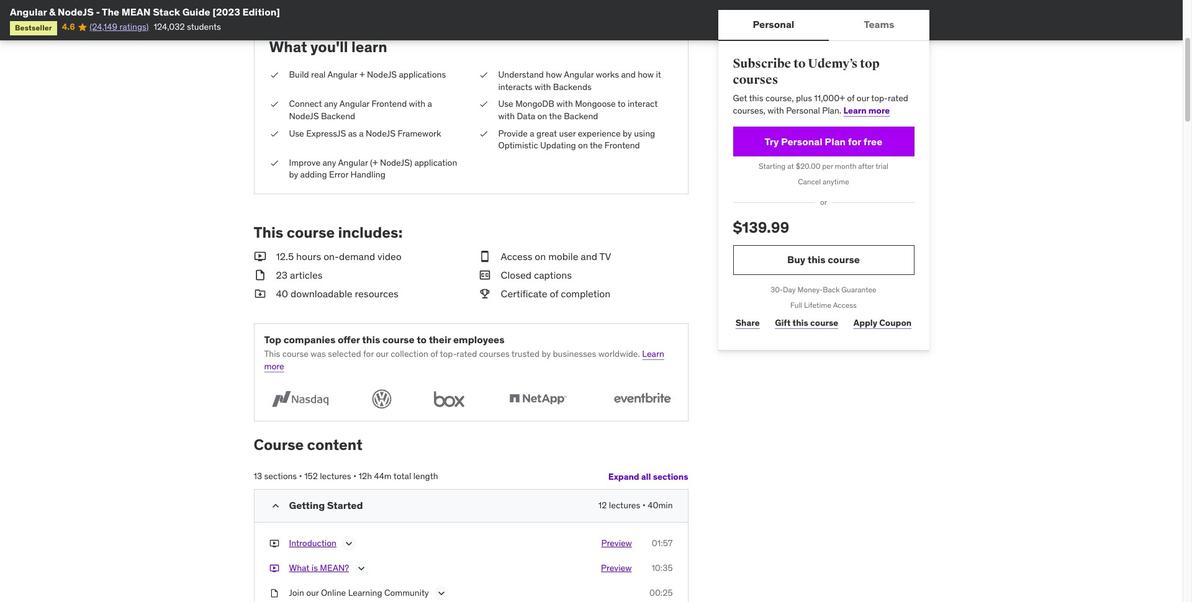 Task type: locate. For each thing, give the bounding box(es) containing it.
for down top companies offer this course to their employees
[[363, 348, 374, 360]]

with inside understand how angular works and how it interacts with backends
[[535, 81, 551, 92]]

a down applications
[[428, 98, 432, 110]]

introduction button
[[289, 538, 337, 553]]

subscribe to udemy's top courses
[[733, 56, 880, 87]]

1 vertical spatial lectures
[[609, 500, 640, 511]]

and right works
[[621, 69, 636, 80]]

0 vertical spatial by
[[623, 128, 632, 139]]

angular inside understand how angular works and how it interacts with backends
[[564, 69, 594, 80]]

1 vertical spatial small image
[[479, 268, 491, 282]]

backends
[[553, 81, 592, 92]]

small image for certificate
[[479, 287, 491, 301]]

with inside get this course, plus 11,000+ of our top-rated courses, with personal plan.
[[768, 105, 784, 116]]

adding
[[300, 169, 327, 180]]

preview
[[601, 538, 632, 549], [601, 563, 632, 574]]

more for subscribe to udemy's top courses
[[869, 105, 890, 116]]

1 horizontal spatial how
[[638, 69, 654, 80]]

1 horizontal spatial sections
[[653, 471, 688, 482]]

course inside gift this course link
[[810, 317, 839, 329]]

trusted
[[512, 348, 540, 360]]

1 vertical spatial rated
[[457, 348, 477, 360]]

xsmall image for use
[[479, 98, 488, 110]]

xsmall image left introduction
[[269, 538, 279, 550]]

0 vertical spatial preview
[[601, 538, 632, 549]]

sections right 13
[[264, 471, 297, 482]]

this right gift
[[793, 317, 809, 329]]

0 vertical spatial learn
[[844, 105, 867, 116]]

• for 13
[[299, 471, 302, 482]]

1 vertical spatial frontend
[[605, 140, 640, 151]]

0 horizontal spatial frontend
[[372, 98, 407, 110]]

0 vertical spatial courses
[[733, 72, 778, 87]]

preview for 01:57
[[601, 538, 632, 549]]

mongodb
[[516, 98, 555, 110]]

0 vertical spatial any
[[324, 98, 338, 110]]

our right join
[[306, 588, 319, 599]]

show lecture description image right community
[[435, 588, 448, 600]]

more for top companies offer this course to their employees
[[264, 361, 284, 372]]

updating
[[540, 140, 576, 151]]

course down lifetime
[[810, 317, 839, 329]]

buy this course button
[[733, 245, 914, 275]]

$139.99
[[733, 218, 790, 237]]

use for use mongodb with mongoose to interact with data on the backend
[[498, 98, 513, 110]]

• left "40min"
[[643, 500, 646, 511]]

for
[[848, 135, 862, 148], [363, 348, 374, 360]]

length
[[413, 471, 438, 482]]

any inside connect any angular frontend with a nodejs backend
[[324, 98, 338, 110]]

preview for 10:35
[[601, 563, 632, 574]]

small image for 23
[[254, 268, 266, 282]]

expand all sections button
[[608, 465, 688, 489]]

2 vertical spatial by
[[542, 348, 551, 360]]

0 horizontal spatial by
[[289, 169, 298, 180]]

you'll
[[310, 37, 348, 57]]

1 horizontal spatial top-
[[871, 93, 888, 104]]

backend
[[321, 110, 355, 122], [564, 110, 598, 122]]

1 horizontal spatial to
[[618, 98, 626, 110]]

1 horizontal spatial more
[[869, 105, 890, 116]]

0 vertical spatial more
[[869, 105, 890, 116]]

error
[[329, 169, 348, 180]]

top companies offer this course to their employees
[[264, 333, 505, 346]]

0 horizontal spatial courses
[[479, 348, 510, 360]]

learn more down employees
[[264, 348, 664, 372]]

angular inside connect any angular frontend with a nodejs backend
[[340, 98, 370, 110]]

40
[[276, 288, 288, 300]]

angular up as
[[340, 98, 370, 110]]

• left 152
[[299, 471, 302, 482]]

xsmall image left "provide"
[[479, 128, 488, 140]]

1 vertical spatial show lecture description image
[[355, 563, 368, 575]]

2 vertical spatial to
[[417, 333, 427, 346]]

angular for improve any angular (+ nodejs) application by adding error handling
[[338, 157, 368, 168]]

0 vertical spatial show lecture description image
[[343, 538, 355, 550]]

learning
[[348, 588, 382, 599]]

courses down employees
[[479, 348, 510, 360]]

2 horizontal spatial to
[[794, 56, 806, 71]]

it
[[656, 69, 661, 80]]

angular inside improve any angular (+ nodejs) application by adding error handling
[[338, 157, 368, 168]]

access inside 30-day money-back guarantee full lifetime access
[[833, 300, 857, 310]]

backend inside connect any angular frontend with a nodejs backend
[[321, 110, 355, 122]]

angular up bestseller
[[10, 6, 47, 18]]

collection
[[391, 348, 428, 360]]

of right 11,000+ at top right
[[847, 93, 855, 104]]

learn for subscribe to udemy's top courses
[[844, 105, 867, 116]]

3 xsmall image from the top
[[269, 157, 279, 169]]

our down top companies offer this course to their employees
[[376, 348, 389, 360]]

0 horizontal spatial the
[[549, 110, 562, 122]]

angular for understand how angular works and how it interacts with backends
[[564, 69, 594, 80]]

resources
[[355, 288, 399, 300]]

share
[[736, 317, 760, 329]]

0 horizontal spatial learn
[[642, 348, 664, 360]]

learn more link up free
[[844, 105, 890, 116]]

40 downloadable resources
[[276, 288, 399, 300]]

our right 11,000+ at top right
[[857, 93, 870, 104]]

0 vertical spatial personal
[[753, 18, 795, 31]]

learn more link for subscribe to udemy's top courses
[[844, 105, 890, 116]]

•
[[299, 471, 302, 482], [353, 471, 357, 482], [643, 500, 646, 511]]

angular up the backends
[[564, 69, 594, 80]]

works
[[596, 69, 619, 80]]

this up courses,
[[749, 93, 764, 104]]

xsmall image left improve
[[269, 157, 279, 169]]

any inside improve any angular (+ nodejs) application by adding error handling
[[323, 157, 336, 168]]

use left expressjs
[[289, 128, 304, 139]]

1 vertical spatial access
[[833, 300, 857, 310]]

businesses
[[553, 348, 596, 360]]

what for what you'll learn
[[269, 37, 307, 57]]

by down improve
[[289, 169, 298, 180]]

day
[[783, 285, 796, 294]]

1 horizontal spatial learn more link
[[844, 105, 890, 116]]

0 horizontal spatial our
[[306, 588, 319, 599]]

xsmall image left connect
[[269, 98, 279, 110]]

to left udemy's
[[794, 56, 806, 71]]

2 vertical spatial personal
[[781, 135, 823, 148]]

2 horizontal spatial a
[[530, 128, 535, 139]]

great
[[537, 128, 557, 139]]

xsmall image left interacts
[[479, 69, 488, 81]]

after
[[858, 162, 874, 171]]

1 vertical spatial this
[[264, 348, 280, 360]]

nodejs right +
[[367, 69, 397, 80]]

lectures
[[320, 471, 351, 482], [609, 500, 640, 511]]

0 vertical spatial to
[[794, 56, 806, 71]]

show lecture description image
[[343, 538, 355, 550], [355, 563, 368, 575], [435, 588, 448, 600]]

what up the build
[[269, 37, 307, 57]]

worldwide.
[[598, 348, 640, 360]]

anytime
[[823, 177, 849, 186]]

trial
[[876, 162, 889, 171]]

course down companies
[[282, 348, 309, 360]]

nodejs right as
[[366, 128, 396, 139]]

1 vertical spatial and
[[581, 250, 597, 263]]

our
[[857, 93, 870, 104], [376, 348, 389, 360], [306, 588, 319, 599]]

personal up $20.00
[[781, 135, 823, 148]]

any right connect
[[324, 98, 338, 110]]

1 vertical spatial learn more link
[[264, 348, 664, 372]]

xsmall image left is
[[269, 563, 279, 575]]

sections right all
[[653, 471, 688, 482]]

what
[[269, 37, 307, 57], [289, 563, 310, 574]]

0 vertical spatial our
[[857, 93, 870, 104]]

[2023
[[213, 6, 240, 18]]

small image left 23
[[254, 268, 266, 282]]

a inside provide a great user experience by using optimistic updating on the frontend
[[530, 128, 535, 139]]

nasdaq image
[[264, 388, 336, 411]]

use expressjs as a nodejs framework
[[289, 128, 441, 139]]

offer
[[338, 333, 360, 346]]

sections inside dropdown button
[[653, 471, 688, 482]]

applications
[[399, 69, 446, 80]]

1 vertical spatial personal
[[786, 105, 820, 116]]

share button
[[733, 311, 763, 336]]

connect any angular frontend with a nodejs backend
[[289, 98, 432, 122]]

using
[[634, 128, 655, 139]]

handling
[[351, 169, 386, 180]]

on-
[[324, 250, 339, 263]]

learn more for subscribe to udemy's top courses
[[844, 105, 890, 116]]

0 vertical spatial use
[[498, 98, 513, 110]]

1 horizontal spatial courses
[[733, 72, 778, 87]]

xsmall image left expressjs
[[269, 128, 279, 140]]

0 vertical spatial what
[[269, 37, 307, 57]]

interact
[[628, 98, 658, 110]]

0 horizontal spatial backend
[[321, 110, 355, 122]]

with inside connect any angular frontend with a nodejs backend
[[409, 98, 425, 110]]

any
[[324, 98, 338, 110], [323, 157, 336, 168]]

this up 12.5
[[254, 223, 283, 242]]

the inside use mongodb with mongoose to interact with data on the backend
[[549, 110, 562, 122]]

1 vertical spatial preview
[[601, 563, 632, 574]]

on up closed captions
[[535, 250, 546, 263]]

by left using
[[623, 128, 632, 139]]

with down course,
[[768, 105, 784, 116]]

what left is
[[289, 563, 310, 574]]

0 horizontal spatial more
[[264, 361, 284, 372]]

2 horizontal spatial our
[[857, 93, 870, 104]]

with up mongodb
[[535, 81, 551, 92]]

to
[[794, 56, 806, 71], [618, 98, 626, 110], [417, 333, 427, 346]]

2 vertical spatial of
[[431, 348, 438, 360]]

course up back
[[828, 254, 860, 266]]

a right as
[[359, 128, 364, 139]]

2 horizontal spatial by
[[623, 128, 632, 139]]

backend down mongoose on the top
[[564, 110, 598, 122]]

2 vertical spatial on
[[535, 250, 546, 263]]

use
[[498, 98, 513, 110], [289, 128, 304, 139]]

optimistic
[[498, 140, 538, 151]]

by right trusted
[[542, 348, 551, 360]]

xsmall image
[[269, 98, 279, 110], [269, 128, 279, 140], [269, 157, 279, 169], [269, 538, 279, 550], [269, 563, 279, 575]]

2 how from the left
[[638, 69, 654, 80]]

10:35
[[652, 563, 673, 574]]

small image
[[479, 249, 491, 263], [479, 268, 491, 282], [269, 500, 282, 512]]

is
[[312, 563, 318, 574]]

preview left 10:35
[[601, 563, 632, 574]]

small image left 40
[[254, 287, 266, 301]]

a left great on the left top of page
[[530, 128, 535, 139]]

1 horizontal spatial frontend
[[605, 140, 640, 151]]

this for this course includes:
[[254, 223, 283, 242]]

0 vertical spatial learn more
[[844, 105, 890, 116]]

angular up error
[[338, 157, 368, 168]]

their
[[429, 333, 451, 346]]

on inside provide a great user experience by using optimistic updating on the frontend
[[578, 140, 588, 151]]

nodejs
[[58, 6, 94, 18], [367, 69, 397, 80], [289, 110, 319, 122], [366, 128, 396, 139]]

to left interact
[[618, 98, 626, 110]]

experience
[[578, 128, 621, 139]]

learn
[[352, 37, 387, 57]]

nodejs up 4.6
[[58, 6, 94, 18]]

0 vertical spatial on
[[537, 110, 547, 122]]

xsmall image left the build
[[269, 69, 279, 81]]

subscribe
[[733, 56, 791, 71]]

use down interacts
[[498, 98, 513, 110]]

0 horizontal spatial learn more link
[[264, 348, 664, 372]]

1 horizontal spatial learn more
[[844, 105, 890, 116]]

23
[[276, 269, 288, 281]]

of down their in the bottom left of the page
[[431, 348, 438, 360]]

1 vertical spatial learn more
[[264, 348, 664, 372]]

1 horizontal spatial for
[[848, 135, 862, 148]]

this right buy
[[808, 254, 826, 266]]

2 backend from the left
[[564, 110, 598, 122]]

interacts
[[498, 81, 533, 92]]

at
[[788, 162, 794, 171]]

30-day money-back guarantee full lifetime access
[[771, 285, 877, 310]]

23 articles
[[276, 269, 323, 281]]

1 vertical spatial what
[[289, 563, 310, 574]]

2 xsmall image from the top
[[269, 128, 279, 140]]

0 horizontal spatial use
[[289, 128, 304, 139]]

top- down their in the bottom left of the page
[[440, 348, 457, 360]]

by inside provide a great user experience by using optimistic updating on the frontend
[[623, 128, 632, 139]]

how up the backends
[[546, 69, 562, 80]]

1 horizontal spatial by
[[542, 348, 551, 360]]

1 horizontal spatial use
[[498, 98, 513, 110]]

angular for build real angular + nodejs applications
[[328, 69, 357, 80]]

1 vertical spatial by
[[289, 169, 298, 180]]

0 horizontal spatial •
[[299, 471, 302, 482]]

gift this course
[[775, 317, 839, 329]]

courses down subscribe
[[733, 72, 778, 87]]

students
[[187, 21, 221, 33]]

show lecture description image up 'join our online learning community'
[[355, 563, 368, 575]]

0 vertical spatial small image
[[479, 249, 491, 263]]

show lecture description image up the mean?
[[343, 538, 355, 550]]

• left 12h 44m
[[353, 471, 357, 482]]

and left tv at the right top of page
[[581, 250, 597, 263]]

the down experience
[[590, 140, 603, 151]]

xsmall image left data
[[479, 98, 488, 110]]

to inside subscribe to udemy's top courses
[[794, 56, 806, 71]]

any up error
[[323, 157, 336, 168]]

tab list
[[718, 10, 929, 41]]

learn more link down employees
[[264, 348, 664, 372]]

0 horizontal spatial show lecture description image
[[343, 538, 355, 550]]

2 sections from the left
[[653, 471, 688, 482]]

learn right worldwide.
[[642, 348, 664, 360]]

1 vertical spatial use
[[289, 128, 304, 139]]

small image left certificate
[[479, 287, 491, 301]]

nodejs down connect
[[289, 110, 319, 122]]

what for what is mean?
[[289, 563, 310, 574]]

selected
[[328, 348, 361, 360]]

0 vertical spatial lectures
[[320, 471, 351, 482]]

of
[[847, 93, 855, 104], [550, 288, 559, 300], [431, 348, 438, 360]]

expressjs
[[306, 128, 346, 139]]

• for 12
[[643, 500, 646, 511]]

use inside use mongodb with mongoose to interact with data on the backend
[[498, 98, 513, 110]]

2 horizontal spatial •
[[643, 500, 646, 511]]

plan
[[825, 135, 846, 148]]

what is mean?
[[289, 563, 349, 574]]

0 vertical spatial learn more link
[[844, 105, 890, 116]]

1 xsmall image from the top
[[269, 98, 279, 110]]

0 vertical spatial this
[[254, 223, 283, 242]]

this down 'top' on the bottom of page
[[264, 348, 280, 360]]

with up framework
[[409, 98, 425, 110]]

2 horizontal spatial show lecture description image
[[435, 588, 448, 600]]

xsmall image
[[269, 69, 279, 81], [479, 69, 488, 81], [479, 98, 488, 110], [479, 128, 488, 140], [269, 588, 279, 600]]

more down 'top' on the bottom of page
[[264, 361, 284, 372]]

for left free
[[848, 135, 862, 148]]

1 horizontal spatial show lecture description image
[[355, 563, 368, 575]]

frontend down build real angular + nodejs applications
[[372, 98, 407, 110]]

1 horizontal spatial •
[[353, 471, 357, 482]]

access up closed
[[501, 250, 533, 263]]

and inside understand how angular works and how it interacts with backends
[[621, 69, 636, 80]]

1 vertical spatial more
[[264, 361, 284, 372]]

0 horizontal spatial for
[[363, 348, 374, 360]]

1 backend from the left
[[321, 110, 355, 122]]

0 vertical spatial of
[[847, 93, 855, 104]]

learn more up free
[[844, 105, 890, 116]]

124,032
[[154, 21, 185, 33]]

access down back
[[833, 300, 857, 310]]

how left it
[[638, 69, 654, 80]]

1 horizontal spatial a
[[428, 98, 432, 110]]

1 horizontal spatial backend
[[564, 110, 598, 122]]

any for adding
[[323, 157, 336, 168]]

connect
[[289, 98, 322, 110]]

frontend down using
[[605, 140, 640, 151]]

0 vertical spatial frontend
[[372, 98, 407, 110]]

1 vertical spatial any
[[323, 157, 336, 168]]

0 vertical spatial and
[[621, 69, 636, 80]]

top- down top
[[871, 93, 888, 104]]

angular left +
[[328, 69, 357, 80]]

courses
[[733, 72, 778, 87], [479, 348, 510, 360]]

0 vertical spatial for
[[848, 135, 862, 148]]

learn
[[844, 105, 867, 116], [642, 348, 664, 360]]

learn right plan.
[[844, 105, 867, 116]]

on down experience
[[578, 140, 588, 151]]

this for this course was selected for our collection of top-rated courses trusted by businesses worldwide.
[[264, 348, 280, 360]]

2 horizontal spatial of
[[847, 93, 855, 104]]

small image
[[254, 249, 266, 263], [254, 268, 266, 282], [254, 287, 266, 301], [479, 287, 491, 301]]

with up "provide"
[[498, 110, 515, 122]]

lectures right 152
[[320, 471, 351, 482]]

1 horizontal spatial and
[[621, 69, 636, 80]]

1 horizontal spatial access
[[833, 300, 857, 310]]

to left their in the bottom left of the page
[[417, 333, 427, 346]]

personal button
[[718, 10, 829, 40]]

1 vertical spatial our
[[376, 348, 389, 360]]

on down mongodb
[[537, 110, 547, 122]]

personal up subscribe
[[753, 18, 795, 31]]

0 horizontal spatial rated
[[457, 348, 477, 360]]

0 vertical spatial rated
[[888, 93, 909, 104]]

0 horizontal spatial sections
[[264, 471, 297, 482]]

the up great on the left top of page
[[549, 110, 562, 122]]

preview down 12
[[601, 538, 632, 549]]

of down captions on the left top of page
[[550, 288, 559, 300]]

0 horizontal spatial access
[[501, 250, 533, 263]]

this
[[254, 223, 283, 242], [264, 348, 280, 360]]

1 vertical spatial the
[[590, 140, 603, 151]]

framework
[[398, 128, 441, 139]]

was
[[311, 348, 326, 360]]

personal down plus
[[786, 105, 820, 116]]



Task type: vqa. For each thing, say whether or not it's contained in the screenshot.
Tuples, lists and dictionaries
no



Task type: describe. For each thing, give the bounding box(es) containing it.
certificate of completion
[[501, 288, 611, 300]]

money-
[[798, 285, 823, 294]]

backend inside use mongodb with mongoose to interact with data on the backend
[[564, 110, 598, 122]]

mobile
[[548, 250, 578, 263]]

12
[[599, 500, 607, 511]]

apply
[[854, 317, 878, 329]]

introduction
[[289, 538, 337, 549]]

1 vertical spatial for
[[363, 348, 374, 360]]

eventbrite image
[[606, 388, 678, 411]]

small image for 12.5
[[254, 249, 266, 263]]

closed
[[501, 269, 532, 281]]

real
[[311, 69, 326, 80]]

4 xsmall image from the top
[[269, 538, 279, 550]]

the inside provide a great user experience by using optimistic updating on the frontend
[[590, 140, 603, 151]]

nodejs)
[[380, 157, 412, 168]]

or
[[820, 198, 827, 207]]

4.6
[[62, 21, 75, 33]]

on inside use mongodb with mongoose to interact with data on the backend
[[537, 110, 547, 122]]

use for use expressjs as a nodejs framework
[[289, 128, 304, 139]]

apply coupon button
[[851, 311, 914, 336]]

13 sections • 152 lectures • 12h 44m total length
[[254, 471, 438, 482]]

learn for top companies offer this course to their employees
[[642, 348, 664, 360]]

top
[[860, 56, 880, 71]]

understand how angular works and how it interacts with backends
[[498, 69, 661, 92]]

this inside get this course, plus 11,000+ of our top-rated courses, with personal plan.
[[749, 93, 764, 104]]

apply coupon
[[854, 317, 912, 329]]

frontend inside connect any angular frontend with a nodejs backend
[[372, 98, 407, 110]]

what you'll learn
[[269, 37, 387, 57]]

0 vertical spatial access
[[501, 250, 533, 263]]

this course includes:
[[254, 223, 403, 242]]

xsmall image for improve
[[269, 157, 279, 169]]

build
[[289, 69, 309, 80]]

small image for 40
[[254, 287, 266, 301]]

as
[[348, 128, 357, 139]]

course content
[[254, 435, 363, 455]]

xsmall image for connect
[[269, 98, 279, 110]]

xsmall image left join
[[269, 588, 279, 600]]

(24,149
[[90, 21, 117, 33]]

learn more link for top companies offer this course to their employees
[[264, 348, 664, 372]]

152
[[304, 471, 318, 482]]

13
[[254, 471, 262, 482]]

any for backend
[[324, 98, 338, 110]]

provide
[[498, 128, 528, 139]]

this course was selected for our collection of top-rated courses trusted by businesses worldwide.
[[264, 348, 640, 360]]

user
[[559, 128, 576, 139]]

this right offer
[[362, 333, 380, 346]]

starting at $20.00 per month after trial cancel anytime
[[759, 162, 889, 186]]

community
[[384, 588, 429, 599]]

video
[[378, 250, 402, 263]]

frontend inside provide a great user experience by using optimistic updating on the frontend
[[605, 140, 640, 151]]

00:25
[[650, 588, 673, 599]]

1 horizontal spatial our
[[376, 348, 389, 360]]

xsmall image for provide
[[479, 128, 488, 140]]

plan.
[[822, 105, 842, 116]]

1 horizontal spatial lectures
[[609, 500, 640, 511]]

1 horizontal spatial of
[[550, 288, 559, 300]]

courses inside subscribe to udemy's top courses
[[733, 72, 778, 87]]

with down the backends
[[557, 98, 573, 110]]

small image for closed captions
[[479, 268, 491, 282]]

personal inside get this course, plus 11,000+ of our top-rated courses, with personal plan.
[[786, 105, 820, 116]]

course up hours
[[287, 223, 335, 242]]

0 horizontal spatial to
[[417, 333, 427, 346]]

starting
[[759, 162, 786, 171]]

30-
[[771, 285, 783, 294]]

provide a great user experience by using optimistic updating on the frontend
[[498, 128, 655, 151]]

month
[[835, 162, 857, 171]]

top- inside get this course, plus 11,000+ of our top-rated courses, with personal plan.
[[871, 93, 888, 104]]

this inside $139.99 buy this course
[[808, 254, 826, 266]]

plus
[[796, 93, 812, 104]]

mean?
[[320, 563, 349, 574]]

small image for access on mobile and tv
[[479, 249, 491, 263]]

our inside get this course, plus 11,000+ of our top-rated courses, with personal plan.
[[857, 93, 870, 104]]

learn more for top companies offer this course to their employees
[[264, 348, 664, 372]]

124,032 students
[[154, 21, 221, 33]]

employees
[[453, 333, 505, 346]]

$20.00
[[796, 162, 821, 171]]

5 xsmall image from the top
[[269, 563, 279, 575]]

back
[[823, 285, 840, 294]]

understand
[[498, 69, 544, 80]]

get this course, plus 11,000+ of our top-rated courses, with personal plan.
[[733, 93, 909, 116]]

netapp image
[[502, 388, 574, 411]]

angular for connect any angular frontend with a nodejs backend
[[340, 98, 370, 110]]

rated inside get this course, plus 11,000+ of our top-rated courses, with personal plan.
[[888, 93, 909, 104]]

12.5 hours on-demand video
[[276, 250, 402, 263]]

0 horizontal spatial a
[[359, 128, 364, 139]]

cancel
[[798, 177, 821, 186]]

application
[[414, 157, 457, 168]]

teams button
[[829, 10, 929, 40]]

2 vertical spatial our
[[306, 588, 319, 599]]

free
[[864, 135, 883, 148]]

mongoose
[[575, 98, 616, 110]]

course up collection
[[383, 333, 415, 346]]

closed captions
[[501, 269, 572, 281]]

xsmall image for understand
[[479, 69, 488, 81]]

to inside use mongodb with mongoose to interact with data on the backend
[[618, 98, 626, 110]]

getting started
[[289, 499, 363, 512]]

12h 44m
[[359, 471, 392, 482]]

ratings)
[[120, 21, 149, 33]]

nodejs inside connect any angular frontend with a nodejs backend
[[289, 110, 319, 122]]

data
[[517, 110, 535, 122]]

coupon
[[880, 317, 912, 329]]

01:57
[[652, 538, 673, 549]]

1 vertical spatial top-
[[440, 348, 457, 360]]

0 horizontal spatial and
[[581, 250, 597, 263]]

build real angular + nodejs applications
[[289, 69, 446, 80]]

online
[[321, 588, 346, 599]]

1 sections from the left
[[264, 471, 297, 482]]

1 how from the left
[[546, 69, 562, 80]]

show lecture description image for mean?
[[355, 563, 368, 575]]

(+
[[370, 157, 378, 168]]

2 vertical spatial small image
[[269, 500, 282, 512]]

all
[[641, 471, 651, 482]]

$139.99 buy this course
[[733, 218, 860, 266]]

tv
[[600, 250, 611, 263]]

xsmall image for use
[[269, 128, 279, 140]]

top
[[264, 333, 281, 346]]

-
[[96, 6, 100, 18]]

certificate
[[501, 288, 547, 300]]

11,000+
[[814, 93, 845, 104]]

course
[[254, 435, 304, 455]]

get
[[733, 93, 747, 104]]

by inside improve any angular (+ nodejs) application by adding error handling
[[289, 169, 298, 180]]

getting
[[289, 499, 325, 512]]

try
[[765, 135, 779, 148]]

of inside get this course, plus 11,000+ of our top-rated courses, with personal plan.
[[847, 93, 855, 104]]

per
[[822, 162, 833, 171]]

volkswagen image
[[368, 388, 396, 411]]

stack
[[153, 6, 180, 18]]

course inside $139.99 buy this course
[[828, 254, 860, 266]]

tab list containing personal
[[718, 10, 929, 41]]

try personal plan for free link
[[733, 127, 914, 157]]

started
[[327, 499, 363, 512]]

personal inside button
[[753, 18, 795, 31]]

xsmall image for build
[[269, 69, 279, 81]]

join our online learning community
[[289, 588, 429, 599]]

expand all sections
[[608, 471, 688, 482]]

articles
[[290, 269, 323, 281]]

0 horizontal spatial of
[[431, 348, 438, 360]]

a inside connect any angular frontend with a nodejs backend
[[428, 98, 432, 110]]

1 vertical spatial courses
[[479, 348, 510, 360]]

show lecture description image for online
[[435, 588, 448, 600]]

box image
[[428, 388, 470, 411]]

0 horizontal spatial lectures
[[320, 471, 351, 482]]



